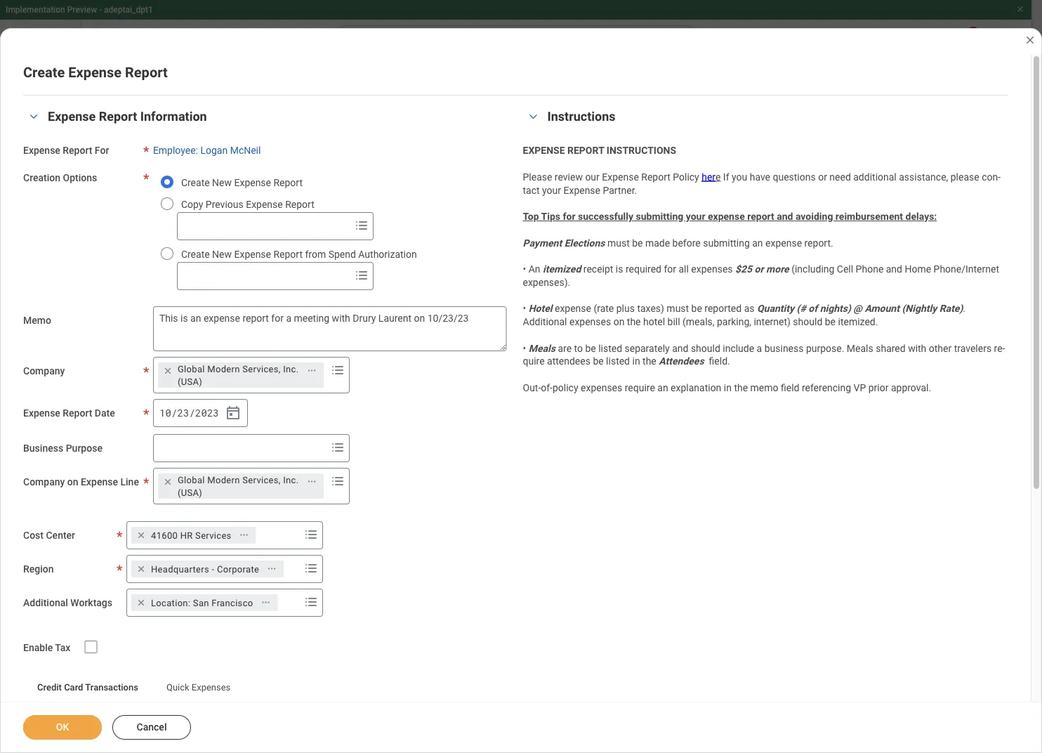 Task type: locate. For each thing, give the bounding box(es) containing it.
prompts image
[[329, 362, 346, 379], [303, 526, 320, 543], [303, 560, 320, 577], [303, 594, 320, 610]]

card
[[64, 682, 83, 693]]

1 horizontal spatial please
[[717, 177, 752, 191]]

2 vertical spatial and
[[673, 342, 689, 354]]

for right required
[[664, 263, 677, 275]]

/ right 23
[[189, 406, 195, 419]]

preview
[[67, 5, 97, 15]]

related actions image inside 41600 hr services, press delete to clear value. option
[[239, 530, 249, 540]]

report
[[568, 145, 605, 156]]

are to be listed separately and should include a business purpose. meals shared with other travelers re quire attendees be listed in the
[[523, 342, 1006, 367]]

should inside "are to be listed separately and should include a business purpose. meals shared with other travelers re quire attendees be listed in the"
[[691, 342, 721, 354]]

expense up the creation
[[23, 145, 60, 156]]

1 horizontal spatial require
[[625, 382, 655, 394]]

prompts image for copy previous expense report
[[353, 217, 370, 234]]

0 horizontal spatial expenses
[[59, 90, 119, 106]]

francisco
[[212, 597, 253, 608]]

41600
[[151, 530, 178, 540]]

credit
[[37, 682, 62, 693]]

as up avoiding
[[814, 194, 827, 208]]

1 vertical spatial to
[[876, 194, 886, 208]]

- left corporate
[[212, 564, 215, 574]]

0 horizontal spatial all
[[574, 194, 586, 208]]

1 horizontal spatial spend
[[438, 353, 471, 366]]

0 vertical spatial of
[[652, 152, 665, 168]]

company up find
[[23, 365, 65, 377]]

global modern services, inc. (usa) element for company on expense line
[[178, 473, 299, 499]]

draft up 04/20/2023
[[268, 538, 295, 548]]

ext link image
[[185, 365, 202, 379]]

0 vertical spatial services,
[[243, 363, 281, 374]]

1 vertical spatial that
[[435, 489, 453, 500]]

successfully
[[578, 211, 634, 222]]

that down submit
[[435, 489, 453, 500]]

2 global modern services, inc. (usa) element from the top
[[178, 473, 299, 499]]

must up "is"
[[608, 237, 630, 249]]

1 vertical spatial all
[[679, 263, 689, 275]]

we
[[526, 177, 542, 191]]

must up bill
[[667, 303, 689, 314]]

overview
[[59, 142, 106, 156]]

to down we
[[876, 194, 886, 208]]

1 global modern services, inc. (usa) element from the top
[[178, 362, 299, 388]]

home
[[905, 263, 932, 275]]

soon
[[786, 194, 811, 208]]

information
[[140, 109, 207, 124]]

global modern services, inc. (usa), press delete to clear value. option for company
[[158, 362, 324, 388]]

task pay image
[[25, 174, 42, 191]]

2 vertical spatial your
[[97, 394, 116, 405]]

the inside . additional expenses on the hotel bill (meals, parking, internet) should be itemized.
[[627, 316, 641, 328]]

related actions image
[[307, 366, 317, 376], [267, 564, 277, 574], [261, 598, 271, 607]]

2 horizontal spatial or
[[819, 171, 828, 183]]

1 vertical spatial related actions image
[[267, 564, 277, 574]]

2 inc. from the top
[[283, 474, 299, 485]]

2 vertical spatial •
[[523, 342, 526, 354]]

1 chevron down image from the left
[[25, 112, 42, 122]]

expenses up her
[[669, 152, 730, 168]]

worktags
[[70, 597, 112, 609]]

1 vertical spatial your
[[686, 211, 706, 222]]

x small image for cost center
[[134, 528, 148, 542]]

list
[[248, 340, 1003, 368]]

a left zero
[[628, 177, 634, 191]]

x small image
[[134, 528, 148, 542], [134, 562, 148, 576]]

path
[[589, 177, 612, 191]]

2 search field from the top
[[178, 263, 351, 289]]

transformation import image
[[185, 90, 202, 107]]

prompts image up the create new expense report from spend authorization
[[353, 217, 370, 234]]

04/19/2023 - exp-00009605 cfo visit element
[[265, 608, 468, 623]]

on left our
[[564, 177, 577, 191]]

1 vertical spatial should
[[691, 342, 721, 354]]

1 vertical spatial draft
[[268, 597, 295, 607]]

authorization inside expense report information group
[[359, 248, 417, 260]]

x small image left location:
[[134, 596, 148, 610]]

transactions inside the 'navigation pane' region
[[104, 210, 170, 223]]

expenses inside we are on a path to a zero day close! please help us make sure that we have properly captured all gms expenses by submitting them as soon as possible to ensure proper processing for the quarter.
[[617, 194, 666, 208]]

meals
[[529, 342, 556, 354], [847, 342, 874, 354]]

• meals
[[523, 342, 558, 354]]

0 vertical spatial are
[[545, 177, 561, 191]]

1 horizontal spatial have
[[892, 177, 917, 191]]

create expense report inside list
[[266, 353, 384, 366]]

should inside . additional expenses on the hotel bill (meals, parking, internet) should be itemized.
[[793, 316, 823, 328]]

1 inc. from the top
[[283, 363, 299, 374]]

0 vertical spatial expenses
[[59, 90, 119, 106]]

2 horizontal spatial and
[[887, 263, 903, 275]]

on down plus
[[614, 316, 625, 328]]

prompts image right total:
[[303, 560, 320, 577]]

the down separately
[[643, 356, 657, 367]]

2 global from the top
[[178, 474, 205, 485]]

expense inside button
[[575, 692, 619, 705]]

exp- right 04/19/2023
[[326, 610, 348, 621]]

chevron down image up expense
[[525, 112, 542, 122]]

x small image inside location: san francisco, press delete to clear value. option
[[134, 596, 148, 610]]

search field for previous
[[178, 213, 351, 239]]

(nightly
[[902, 303, 937, 314]]

services, for company
[[243, 363, 281, 374]]

require
[[625, 382, 655, 394], [310, 503, 340, 514]]

1 total: $0.00 element from the top
[[265, 563, 426, 578]]

to right the path
[[615, 177, 625, 191]]

listed
[[599, 342, 623, 354], [606, 356, 630, 367]]

company for company
[[23, 365, 65, 377]]

modern right ext link image
[[207, 363, 240, 374]]

employee:
[[153, 145, 198, 156]]

global modern services, inc. (usa) element down the business purpose field
[[178, 473, 299, 499]]

reports for expense reports to submit edit or view expense reports that require action
[[361, 469, 406, 484]]

and left home
[[887, 263, 903, 275]]

have inside we are on a path to a zero day close! please help us make sure that we have properly captured all gms expenses by submitting them as soon as possible to ensure proper processing for the quarter.
[[892, 177, 917, 191]]

related actions image up 04/19/2023
[[261, 598, 271, 607]]

1 • from the top
[[523, 263, 526, 275]]

prompts image down attention
[[329, 439, 346, 456]]

2 global modern services, inc. (usa) from the top
[[178, 474, 299, 498]]

related actions image inside global modern services, inc. (usa), press delete to clear value. option
[[307, 366, 317, 376]]

1 (usa) from the top
[[178, 376, 202, 387]]

prompts image for region
[[303, 560, 320, 577]]

services, for company on expense line
[[243, 474, 281, 485]]

1 horizontal spatial reports
[[361, 469, 406, 484]]

0 horizontal spatial related actions image
[[239, 530, 249, 540]]

view
[[528, 692, 553, 705]]

transactions inside tab list
[[85, 682, 138, 693]]

2 services, from the top
[[243, 474, 281, 485]]

search field for new
[[178, 263, 351, 289]]

chevron down image inside expense report information group
[[25, 112, 42, 122]]

04/19/2023
[[265, 610, 317, 621]]

2 exp- from the top
[[326, 610, 348, 621]]

authorization
[[359, 248, 417, 260], [474, 353, 543, 366]]

submitting down top ti ps for successfully submitting your expense report and avoiding reimbursement delays:
[[703, 237, 750, 249]]

1 horizontal spatial your
[[542, 184, 561, 196]]

or right $25
[[755, 263, 764, 275]]

expense reports
[[59, 176, 144, 189]]

expense inside if you have questions or need additional assistance, please con tact your expense partner.
[[564, 184, 601, 196]]

edit or view expense reports that require action element
[[310, 488, 476, 516]]

reports
[[104, 176, 144, 189], [361, 469, 406, 484]]

prompts image for cost center
[[303, 526, 320, 543]]

1 vertical spatial global modern services, inc. (usa) element
[[178, 473, 299, 499]]

1 horizontal spatial /
[[189, 406, 195, 419]]

report.
[[805, 237, 834, 249]]

with
[[909, 342, 927, 354]]

global for company on expense line
[[178, 474, 205, 485]]

1 vertical spatial exp-
[[326, 610, 348, 621]]

san
[[193, 597, 209, 608]]

0 vertical spatial inc.
[[283, 363, 299, 374]]

listed left separately
[[599, 342, 623, 354]]

all
[[574, 194, 586, 208], [679, 263, 689, 275]]

• for expense (rate plus taxes) must be reported as
[[523, 303, 526, 314]]

require down edit
[[310, 503, 340, 514]]

0 horizontal spatial as
[[744, 303, 755, 314]]

global modern services, inc. (usa), press delete to clear value. option
[[158, 362, 324, 388], [158, 473, 324, 499]]

2 horizontal spatial to
[[876, 194, 886, 208]]

1 new from the top
[[212, 177, 232, 188]]

parking,
[[717, 316, 752, 328]]

that up possible
[[851, 177, 872, 191]]

0 horizontal spatial for
[[563, 211, 576, 222]]

2 company from the top
[[23, 476, 65, 488]]

0 horizontal spatial should
[[691, 342, 721, 354]]

2 meals from the left
[[847, 342, 874, 354]]

related actions image inside headquarters - corporate, press delete to clear value. 'option'
[[267, 564, 277, 574]]

tab list containing credit card transactions
[[23, 672, 1009, 706]]

e
[[716, 171, 721, 183]]

expense inside expense reports to submit edit or view expense reports that require action
[[310, 469, 358, 484]]

global for company
[[178, 363, 205, 374]]

0 horizontal spatial have
[[750, 171, 771, 183]]

expenses inside tab list
[[192, 682, 231, 693]]

create expense report
[[23, 64, 168, 80], [266, 353, 384, 366]]

to up attendees
[[574, 342, 583, 354]]

x small image left '41600'
[[134, 528, 148, 542]]

if
[[724, 171, 730, 183]]

services,
[[243, 363, 281, 374], [243, 474, 281, 485]]

to
[[409, 469, 422, 484]]

0 vertical spatial modern
[[207, 363, 240, 374]]

expense report for
[[23, 145, 109, 156]]

listed down separately
[[606, 356, 630, 367]]

expense down overview
[[59, 176, 102, 189]]

0 vertical spatial on
[[564, 177, 577, 191]]

be down "nights)"
[[825, 316, 836, 328]]

being
[[180, 394, 204, 405]]

related actions image for additional worktags
[[261, 598, 271, 607]]

a
[[580, 177, 586, 191], [628, 177, 634, 191], [757, 342, 762, 354]]

expense down find
[[23, 407, 60, 419]]

0 horizontal spatial of
[[652, 152, 665, 168]]

reports up expense transactions
[[104, 176, 144, 189]]

a left the path
[[580, 177, 586, 191]]

vp
[[854, 382, 867, 394]]

in inside "are to be listed separately and should include a business purpose. meals shared with other travelers re quire attendees be listed in the"
[[633, 356, 640, 367]]

meals inside "are to be listed separately and should include a business purpose. meals shared with other travelers re quire attendees be listed in the"
[[847, 342, 874, 354]]

1 horizontal spatial as
[[771, 194, 783, 208]]

$25
[[736, 263, 753, 275]]

x small image for company on expense line
[[161, 475, 175, 489]]

0 vertical spatial •
[[523, 263, 526, 275]]

expense right my
[[575, 692, 619, 705]]

be up (meals,
[[692, 303, 703, 314]]

draft up 04/19/2023
[[268, 597, 295, 607]]

main content containing expenses hub
[[0, 65, 1043, 753]]

create expense report dialog
[[0, 28, 1043, 753]]

0 vertical spatial global
[[178, 363, 205, 374]]

chevron down image up dashboard icon
[[25, 112, 42, 122]]

needs attention
[[247, 421, 348, 437]]

internet)
[[754, 316, 791, 328]]

- inside 'element'
[[320, 610, 324, 621]]

1 vertical spatial listed
[[606, 356, 630, 367]]

0 vertical spatial to
[[615, 177, 625, 191]]

1 global modern services, inc. (usa) from the top
[[178, 363, 299, 387]]

2 new from the top
[[212, 248, 232, 260]]

in down field.
[[724, 382, 732, 394]]

3 • from the top
[[523, 342, 526, 354]]

1 global modern services, inc. (usa), press delete to clear value. option from the top
[[158, 362, 324, 388]]

- inside 'option'
[[212, 564, 215, 574]]

in down separately
[[633, 356, 640, 367]]

0 vertical spatial exp-
[[326, 550, 348, 562]]

expense report information group
[[23, 108, 509, 655]]

1 vertical spatial global
[[178, 474, 205, 485]]

2 chevron down image from the left
[[525, 112, 542, 122]]

0 horizontal spatial must
[[608, 237, 630, 249]]

tasks
[[265, 323, 298, 338]]

chevron down image
[[25, 112, 42, 122], [525, 112, 542, 122]]

reports inside expense reports to submit edit or view expense reports that require action
[[361, 469, 406, 484]]

should down (# in the right top of the page
[[793, 316, 823, 328]]

all inside instructions group
[[679, 263, 689, 275]]

- inside banner
[[99, 5, 102, 15]]

copy
[[181, 198, 203, 210]]

inc. for company
[[283, 363, 299, 374]]

2 global modern services, inc. (usa), press delete to clear value. option from the top
[[158, 473, 324, 499]]

expense report date group
[[153, 399, 248, 427]]

cfo
[[396, 610, 414, 621]]

0 vertical spatial draft
[[268, 538, 295, 548]]

0 vertical spatial spend
[[329, 248, 356, 260]]

. additional expenses on the hotel bill (meals, parking, internet) should be itemized.
[[523, 303, 969, 328]]

chevron down image inside instructions group
[[525, 112, 542, 122]]

chevron down small image
[[185, 332, 202, 349]]

1 vertical spatial must
[[667, 303, 689, 314]]

0 vertical spatial all
[[574, 194, 586, 208]]

have up ensure on the top right
[[892, 177, 917, 191]]

1 draft from the top
[[268, 538, 295, 548]]

prompts image for create new expense report from spend authorization
[[353, 267, 370, 284]]

0 vertical spatial (usa)
[[178, 376, 202, 387]]

1 modern from the top
[[207, 363, 240, 374]]

elections
[[565, 237, 605, 249]]

2 vertical spatial related actions image
[[261, 598, 271, 607]]

additional worktags
[[23, 597, 112, 609]]

10 / 23 / 2023
[[159, 406, 219, 419]]

0 horizontal spatial in
[[633, 356, 640, 367]]

1 company from the top
[[23, 365, 65, 377]]

report down expenses hub element
[[99, 109, 137, 124]]

total: $0.00 element
[[265, 563, 426, 578], [265, 741, 426, 753]]

Search field
[[178, 213, 351, 239], [178, 263, 351, 289]]

0 vertical spatial company
[[23, 365, 65, 377]]

exp- right 04/20/2023
[[326, 550, 348, 562]]

related actions image
[[307, 477, 317, 487], [239, 530, 249, 540]]

day
[[663, 177, 681, 191]]

of-
[[541, 382, 553, 394]]

additional down "hotel"
[[523, 316, 567, 328]]

x small image right "line" in the left of the page
[[161, 475, 175, 489]]

field.
[[709, 356, 731, 367]]

1 vertical spatial additional
[[23, 597, 68, 609]]

2 draft from the top
[[268, 597, 295, 607]]

global modern services, inc. (usa), press delete to clear value. option for company on expense line
[[158, 473, 324, 499]]

you
[[732, 171, 748, 183]]

0 horizontal spatial please
[[523, 171, 553, 183]]

0 vertical spatial must
[[608, 237, 630, 249]]

04/20/2023 - exp-00009601
[[265, 550, 393, 562]]

1 vertical spatial company
[[23, 476, 65, 488]]

or right edit
[[329, 489, 338, 500]]

1 vertical spatial reports
[[361, 469, 406, 484]]

please inside we are on a path to a zero day close! please help us make sure that we have properly captured all gms expenses by submitting them as soon as possible to ensure proper processing for the quarter.
[[717, 177, 752, 191]]

1 horizontal spatial and
[[777, 211, 794, 222]]

expense down expense reports to submit element at the bottom left of the page
[[362, 489, 399, 500]]

$0.00
[[292, 565, 316, 576]]

global modern services, inc. (usa) element
[[178, 362, 299, 388], [178, 473, 299, 499]]

properly
[[920, 177, 961, 191]]

2 x small image from the top
[[134, 562, 148, 576]]

0 vertical spatial your
[[542, 184, 561, 196]]

related actions image inside location: san francisco, press delete to clear value. option
[[261, 598, 271, 607]]

an down attendees
[[658, 382, 669, 394]]

tab list inside create expense report dialog
[[23, 672, 1009, 706]]

company down business
[[23, 476, 65, 488]]

ext link image
[[185, 393, 202, 407]]

additional inside . additional expenses on the hotel bill (meals, parking, internet) should be itemized.
[[523, 316, 567, 328]]

related actions image down memo text box
[[307, 366, 317, 376]]

expense down copy previous expense report
[[234, 248, 271, 260]]

for right ps
[[563, 211, 576, 222]]

x small image left ext link image
[[161, 364, 175, 378]]

(usa)
[[178, 376, 202, 387], [178, 487, 202, 498]]

0 vertical spatial total: $0.00 element
[[265, 563, 426, 578]]

2 vertical spatial or
[[329, 489, 338, 500]]

1 x small image from the top
[[134, 528, 148, 542]]

1 vertical spatial an
[[658, 382, 669, 394]]

assistance,
[[899, 171, 949, 183]]

1 horizontal spatial should
[[793, 316, 823, 328]]

expense down the create new expense report
[[246, 198, 283, 210]]

my
[[556, 692, 572, 705]]

1 vertical spatial on
[[614, 316, 625, 328]]

notifications large image
[[918, 35, 932, 49]]

exp- inside 'element'
[[326, 610, 348, 621]]

on inside we are on a path to a zero day close! please help us make sure that we have properly captured all gms expenses by submitting them as soon as possible to ensure proper processing for the quarter.
[[564, 177, 577, 191]]

or left the need
[[819, 171, 828, 183]]

submitting down close!
[[683, 194, 738, 208]]

x small image
[[161, 364, 175, 378], [161, 475, 175, 489], [134, 596, 148, 610]]

0 horizontal spatial or
[[329, 489, 338, 500]]

inc. down tasks
[[283, 363, 299, 374]]

inc. for company on expense line
[[283, 474, 299, 485]]

(usa) for company on expense line
[[178, 487, 202, 498]]

report up the create new expense report from spend authorization
[[285, 198, 315, 210]]

expenses left $25
[[692, 263, 733, 275]]

tab list
[[23, 672, 1009, 706]]

2 modern from the top
[[207, 474, 240, 485]]

transactions inside button
[[621, 692, 689, 705]]

expenses up quarter.
[[617, 194, 666, 208]]

1 horizontal spatial that
[[851, 177, 872, 191]]

cell
[[837, 263, 854, 275]]

inc. down needs attention
[[283, 474, 299, 485]]

submit
[[425, 469, 466, 484]]

1 vertical spatial global modern services, inc. (usa)
[[178, 474, 299, 498]]

/ right 10 in the left of the page
[[171, 406, 177, 419]]

0 vertical spatial new
[[212, 177, 232, 188]]

2 • from the top
[[523, 303, 526, 314]]

2 (usa) from the top
[[178, 487, 202, 498]]

taxes)
[[638, 303, 665, 314]]

0 horizontal spatial additional
[[23, 597, 68, 609]]

1 vertical spatial require
[[310, 503, 340, 514]]

as up parking, on the right
[[744, 303, 755, 314]]

1 global from the top
[[178, 363, 205, 374]]

of inside instructions group
[[809, 303, 818, 314]]

all inside we are on a path to a zero day close! please help us make sure that we have properly captured all gms expenses by submitting them as soon as possible to ensure proper processing for the quarter.
[[574, 194, 586, 208]]

your inside suggested links element
[[97, 394, 116, 405]]

1 search field from the top
[[178, 213, 351, 239]]

Memo text field
[[153, 306, 507, 351]]

prompts image
[[353, 217, 370, 234], [353, 267, 370, 284], [329, 439, 346, 456], [329, 473, 346, 490]]

plus
[[617, 303, 635, 314]]

1 vertical spatial are
[[558, 342, 572, 354]]

related actions image up edit
[[307, 477, 317, 487]]

2 total: $0.00 element from the top
[[265, 741, 426, 753]]

1 exp- from the top
[[326, 550, 348, 562]]

- right 04/20/2023
[[320, 550, 324, 562]]

2 horizontal spatial on
[[614, 316, 625, 328]]

0 vertical spatial global modern services, inc. (usa), press delete to clear value. option
[[158, 362, 324, 388]]

implementation preview -   adeptai_dpt1
[[6, 5, 153, 15]]

1 horizontal spatial to
[[615, 177, 625, 191]]

please up them at top right
[[717, 177, 752, 191]]

instructions group
[[523, 108, 1009, 394]]

before
[[673, 237, 701, 249]]

2 vertical spatial expenses
[[192, 682, 231, 693]]

global modern services, inc. (usa) element up the calendar image
[[178, 362, 299, 388]]

x small image for additional worktags
[[134, 596, 148, 610]]

on down business purpose
[[67, 476, 78, 488]]

require down separately
[[625, 382, 655, 394]]

adeptai_dpt1
[[104, 5, 153, 15]]

timely submission of expenses
[[526, 152, 730, 168]]

2 horizontal spatial your
[[686, 211, 706, 222]]

0 horizontal spatial that
[[435, 489, 453, 500]]

a inside "are to be listed separately and should include a business purpose. meals shared with other travelers re quire attendees be listed in the"
[[757, 342, 762, 354]]

(usa) for company
[[178, 376, 202, 387]]

0 horizontal spatial chevron down image
[[25, 112, 42, 122]]

draft for 04/19/2023 - exp-00009605 cfo visit
[[268, 597, 295, 607]]

prompts image for business purpose
[[329, 439, 346, 456]]

expenses inside . additional expenses on the hotel bill (meals, parking, internet) should be itemized.
[[570, 316, 611, 328]]

expense
[[708, 211, 745, 222], [766, 237, 802, 249], [555, 303, 592, 314], [362, 489, 399, 500]]

1 / from the left
[[171, 406, 177, 419]]

0 vertical spatial related actions image
[[307, 366, 317, 376]]

expense transactions
[[59, 210, 170, 223]]

headquarters - corporate element
[[151, 563, 259, 575]]

new down previous
[[212, 248, 232, 260]]

prompts image for additional worktags
[[303, 594, 320, 610]]

we are on a path to a zero day close! please help us make sure that we have properly captured all gms expenses by submitting them as soon as possible to ensure proper processing for the quarter.
[[526, 177, 961, 224]]

x small image inside 41600 hr services, press delete to clear value. option
[[134, 528, 148, 542]]

@
[[854, 303, 863, 314]]

1 vertical spatial search field
[[178, 263, 351, 289]]

spend inside expense report information group
[[329, 248, 356, 260]]

0 horizontal spatial meals
[[529, 342, 556, 354]]

purpose.
[[807, 342, 845, 354]]

41600 hr services, press delete to clear value. option
[[131, 527, 256, 544]]

1 vertical spatial expenses
[[669, 152, 730, 168]]

- for 04/19/2023 - exp-00009605 cfo visit
[[320, 610, 324, 621]]

for down gms
[[585, 211, 600, 224]]

1 vertical spatial services,
[[243, 474, 281, 485]]

of right (# in the right top of the page
[[809, 303, 818, 314]]

phone
[[856, 263, 884, 275]]

services, down tasks
[[243, 363, 281, 374]]

or inside if you have questions or need additional assistance, please con tact your expense partner.
[[819, 171, 828, 183]]

an
[[529, 263, 541, 275]]

create expense report up expenses hub
[[23, 64, 168, 80]]

a right include
[[757, 342, 762, 354]]

2 vertical spatial to
[[574, 342, 583, 354]]

0 horizontal spatial create expense report
[[23, 64, 168, 80]]

your inside if you have questions or need additional assistance, please con tact your expense partner.
[[542, 184, 561, 196]]

1 horizontal spatial related actions image
[[307, 477, 317, 487]]

1 horizontal spatial an
[[753, 237, 763, 249]]

global modern services, inc. (usa) up the calendar image
[[178, 363, 299, 387]]

1 vertical spatial new
[[212, 248, 232, 260]]

employee: logan mcneil
[[153, 145, 261, 156]]

main content
[[0, 65, 1043, 753]]

submitting down by
[[636, 211, 684, 222]]

expenses up expense report information
[[59, 90, 119, 106]]

visit
[[417, 610, 435, 621]]

an down report
[[753, 237, 763, 249]]

meals down "itemized."
[[847, 342, 874, 354]]

0 horizontal spatial reports
[[104, 176, 144, 189]]

please
[[951, 171, 980, 183]]

reports inside the 'navigation pane' region
[[104, 176, 144, 189]]

on inside . additional expenses on the hotel bill (meals, parking, internet) should be itemized.
[[614, 316, 625, 328]]

1 services, from the top
[[243, 363, 281, 374]]



Task type: vqa. For each thing, say whether or not it's contained in the screenshot.


Task type: describe. For each thing, give the bounding box(es) containing it.
1 horizontal spatial must
[[667, 303, 689, 314]]

10
[[159, 406, 171, 419]]

for inside we are on a path to a zero day close! please help us make sure that we have properly captured all gms expenses by submitting them as soon as possible to ensure proper processing for the quarter.
[[585, 211, 600, 224]]

expense up copy previous expense report
[[234, 177, 271, 188]]

cost center
[[23, 530, 75, 541]]

expense up expenses hub
[[68, 64, 122, 80]]

exp- for 00009605
[[326, 610, 348, 621]]

global modern services, inc. (usa) for company
[[178, 363, 299, 387]]

expense transactions link
[[11, 200, 213, 233]]

that inside expense reports to submit edit or view expense reports that require action
[[435, 489, 453, 500]]

payment elections must be made before submitting an expense report.
[[523, 237, 834, 249]]

headquarters - corporate, press delete to clear value. option
[[131, 561, 284, 577]]

expense inside expense reports to submit edit or view expense reports that require action
[[362, 489, 399, 500]]

that inside we are on a path to a zero day close! please help us make sure that we have properly captured all gms expenses by submitting them as soon as possible to ensure proper processing for the quarter.
[[851, 177, 872, 191]]

edit
[[310, 489, 326, 500]]

related actions image for region
[[267, 564, 277, 574]]

attendees
[[547, 356, 591, 367]]

the inside we are on a path to a zero day close! please help us make sure that we have properly captured all gms expenses by submitting them as soon as possible to ensure proper processing for the quarter.
[[603, 211, 619, 224]]

policy
[[673, 171, 700, 183]]

hr
[[180, 530, 193, 540]]

calendar image
[[225, 405, 242, 421]]

chevron down image for expense report information
[[25, 112, 42, 122]]

quick
[[166, 682, 189, 693]]

line
[[120, 476, 139, 488]]

needs
[[247, 421, 288, 437]]

additional
[[854, 171, 897, 183]]

find out your financial well-being link
[[11, 386, 213, 414]]

be up attendees
[[586, 342, 596, 354]]

require inside instructions group
[[625, 382, 655, 394]]

report down find
[[63, 407, 92, 419]]

prompts image for company on expense line
[[329, 473, 346, 490]]

suggested links element
[[11, 358, 213, 414]]

submitting inside we are on a path to a zero day close! please help us make sure that we have properly captured all gms expenses by submitting them as soon as possible to ensure proper processing for the quarter.
[[683, 194, 738, 208]]

exp- for 00009601
[[326, 550, 348, 562]]

captured
[[526, 194, 571, 208]]

1 vertical spatial submitting
[[636, 211, 684, 222]]

submission
[[573, 152, 648, 168]]

prompts image for company
[[329, 362, 346, 379]]

view my expense transactions button
[[522, 684, 695, 712]]

expense down memo text box
[[303, 353, 346, 366]]

the left memo
[[734, 382, 748, 394]]

dashboard image
[[25, 141, 42, 157]]

41600 hr services
[[151, 530, 232, 540]]

are inside we are on a path to a zero day close! please help us make sure that we have properly captured all gms expenses by submitting them as soon as possible to ensure proper processing for the quarter.
[[545, 177, 561, 191]]

attendees field.
[[659, 356, 733, 367]]

for
[[95, 145, 109, 156]]

0 horizontal spatial an
[[658, 382, 669, 394]]

instructions
[[607, 145, 677, 156]]

• hotel expense (rate plus taxes) must be reported as quantity (# of nights) @ amount (nightly rate)
[[523, 303, 964, 314]]

1 vertical spatial spend
[[438, 353, 471, 366]]

be left made on the right of the page
[[632, 237, 643, 249]]

community link
[[11, 358, 213, 386]]

2023
[[195, 406, 219, 419]]

report inside instructions group
[[642, 171, 671, 183]]

expenses hub element
[[59, 89, 174, 108]]

location: san francisco, press delete to clear value. option
[[131, 594, 278, 611]]

1 horizontal spatial or
[[755, 263, 764, 275]]

please review our expense report policy her e
[[523, 171, 721, 183]]

quick expenses
[[166, 682, 231, 693]]

reports for expense reports
[[104, 176, 144, 189]]

my tasks element
[[945, 27, 984, 58]]

expenses right policy
[[581, 382, 623, 394]]

close environment banner image
[[1017, 5, 1025, 13]]

additional inside expense report information group
[[23, 597, 68, 609]]

Business Purpose field
[[154, 435, 327, 461]]

expense up more
[[766, 237, 802, 249]]

hub
[[123, 90, 149, 106]]

instructions
[[548, 109, 616, 124]]

04/19/2023 - exp-00009605 cfo visit
[[265, 610, 435, 621]]

have inside if you have questions or need additional assistance, please con tact your expense partner.
[[750, 171, 771, 183]]

to inside "are to be listed separately and should include a business purpose. meals shared with other travelers re quire attendees be listed in the"
[[574, 342, 583, 354]]

need
[[830, 171, 851, 183]]

business
[[765, 342, 804, 354]]

rate)
[[940, 303, 964, 314]]

list containing create expense report
[[248, 340, 1003, 368]]

0 horizontal spatial on
[[67, 476, 78, 488]]

enable tax
[[23, 642, 70, 654]]

expense down options
[[59, 210, 102, 223]]

report left from at the top left of page
[[274, 248, 303, 260]]

2 horizontal spatial as
[[814, 194, 827, 208]]

total: $0.00 element containing total: $0.00
[[265, 563, 426, 578]]

memo
[[751, 382, 779, 394]]

2 / from the left
[[189, 406, 195, 419]]

related actions image for company on expense line
[[307, 477, 317, 487]]

of inside timely submission of expenses element
[[652, 152, 665, 168]]

expense reports to submit element
[[310, 468, 466, 488]]

1 horizontal spatial a
[[628, 177, 634, 191]]

authorization inside list
[[474, 353, 543, 366]]

implementation preview -   adeptai_dpt1 banner
[[0, 0, 1032, 65]]

questions
[[773, 171, 816, 183]]

related actions image for company
[[307, 366, 317, 376]]

• for are to be listed separately and should include a business purpose. meals shared with other travelers re quire attendees be listed in the
[[523, 342, 526, 354]]

navigation pane region
[[0, 65, 225, 753]]

global modern services, inc. (usa) element for company
[[178, 362, 299, 388]]

2 horizontal spatial for
[[664, 263, 677, 275]]

and inside "are to be listed separately and should include a business purpose. meals shared with other travelers re quire attendees be listed in the"
[[673, 342, 689, 354]]

report down memo text box
[[349, 353, 384, 366]]

credit card transactions
[[37, 682, 138, 693]]

reported
[[705, 303, 742, 314]]

- for headquarters - corporate
[[212, 564, 215, 574]]

0 vertical spatial listed
[[599, 342, 623, 354]]

community
[[59, 366, 110, 377]]

report
[[748, 211, 775, 222]]

timely submission of expenses element
[[526, 150, 986, 170]]

expense
[[523, 145, 565, 156]]

avoiding
[[796, 211, 834, 222]]

gms
[[589, 194, 614, 208]]

expenses inside the 'navigation pane' region
[[59, 90, 119, 106]]

• for receipt is required for all expenses
[[523, 263, 526, 275]]

related actions image for cost center
[[239, 530, 249, 540]]

itemized.
[[839, 316, 879, 328]]

tact
[[523, 171, 1001, 196]]

approval.
[[892, 382, 932, 394]]

report left for
[[63, 145, 92, 156]]

referencing
[[802, 382, 852, 394]]

global modern services, inc. (usa) for company on expense line
[[178, 474, 299, 498]]

expenses).
[[523, 277, 571, 288]]

itemized
[[543, 263, 581, 275]]

creation
[[23, 172, 60, 184]]

new for create new expense report from spend authorization
[[212, 248, 232, 260]]

made
[[646, 237, 670, 249]]

re
[[995, 342, 1006, 354]]

1 meals from the left
[[529, 342, 556, 354]]

expense down them at top right
[[708, 211, 745, 222]]

cancel
[[137, 722, 167, 733]]

0 vertical spatial and
[[777, 211, 794, 222]]

close create expense report image
[[1025, 34, 1036, 46]]

expense up partner.
[[602, 171, 639, 183]]

04/20/2023 - exp-00009601 element
[[265, 549, 426, 563]]

23
[[177, 406, 189, 419]]

draft for 04/20/2023 - exp-00009601
[[268, 538, 295, 548]]

41600 hr services element
[[151, 529, 232, 542]]

shared
[[876, 342, 906, 354]]

expense report instructions
[[523, 145, 677, 156]]

corporate
[[217, 564, 259, 574]]

report up hub
[[125, 64, 168, 80]]

reimbursement
[[836, 211, 904, 222]]

or inside expense reports to submit edit or view expense reports that require action
[[329, 489, 338, 500]]

expense left (rate
[[555, 303, 592, 314]]

employee: logan mcneil link
[[153, 142, 261, 156]]

find out your financial well-being
[[59, 394, 204, 405]]

be right attendees
[[593, 356, 604, 367]]

her
[[702, 171, 716, 183]]

well-
[[159, 394, 180, 405]]

modern for company on expense line
[[207, 474, 240, 485]]

and inside (including cell phone and home phone/internet expenses).
[[887, 263, 903, 275]]

company for company on expense line
[[23, 476, 65, 488]]

company on expense line
[[23, 476, 139, 488]]

the inside "are to be listed separately and should include a business purpose. meals shared with other travelers re quire attendees be listed in the"
[[643, 356, 657, 367]]

report up copy previous expense report
[[274, 177, 303, 188]]

ok
[[56, 722, 69, 733]]

action
[[343, 503, 370, 514]]

- for 04/20/2023 - exp-00009601
[[320, 550, 324, 562]]

financial
[[119, 394, 156, 405]]

field
[[781, 382, 800, 394]]

make
[[795, 177, 823, 191]]

ensure
[[889, 194, 924, 208]]

if you have questions or need additional assistance, please con tact your expense partner.
[[523, 171, 1001, 196]]

0 vertical spatial an
[[753, 237, 763, 249]]

expense up overview
[[48, 109, 96, 124]]

x small image for company
[[161, 364, 175, 378]]

location:
[[151, 597, 191, 608]]

prior
[[869, 382, 889, 394]]

as inside instructions group
[[744, 303, 755, 314]]

quire
[[523, 342, 1006, 367]]

services
[[195, 530, 232, 540]]

expenses hub
[[59, 90, 149, 106]]

location: san francisco element
[[151, 596, 253, 609]]

please inside instructions group
[[523, 171, 553, 183]]

1 vertical spatial in
[[724, 382, 732, 394]]

x small image for region
[[134, 562, 148, 576]]

new for create new expense report
[[212, 177, 232, 188]]

possible
[[830, 194, 873, 208]]

2 vertical spatial submitting
[[703, 237, 750, 249]]

be inside . additional expenses on the hotel bill (meals, parking, internet) should be itemized.
[[825, 316, 836, 328]]

creation options
[[23, 172, 97, 184]]

0 horizontal spatial a
[[580, 177, 586, 191]]

profile logan mcneil element
[[984, 27, 1024, 58]]

require inside expense reports to submit edit or view expense reports that require action
[[310, 503, 340, 514]]

are inside "are to be listed separately and should include a business purpose. meals shared with other travelers re quire attendees be listed in the"
[[558, 342, 572, 354]]

expense left "line" in the left of the page
[[81, 476, 118, 488]]

chevron down image for instructions
[[525, 112, 542, 122]]

implementation
[[6, 5, 65, 15]]

00009605
[[348, 610, 393, 621]]

create expense report inside dialog
[[23, 64, 168, 80]]

create spend authorization
[[402, 353, 543, 366]]

from
[[305, 248, 326, 260]]

ok button
[[23, 715, 102, 740]]

we
[[875, 177, 889, 191]]

expense reports link
[[11, 166, 213, 200]]

modern for company
[[207, 363, 240, 374]]



